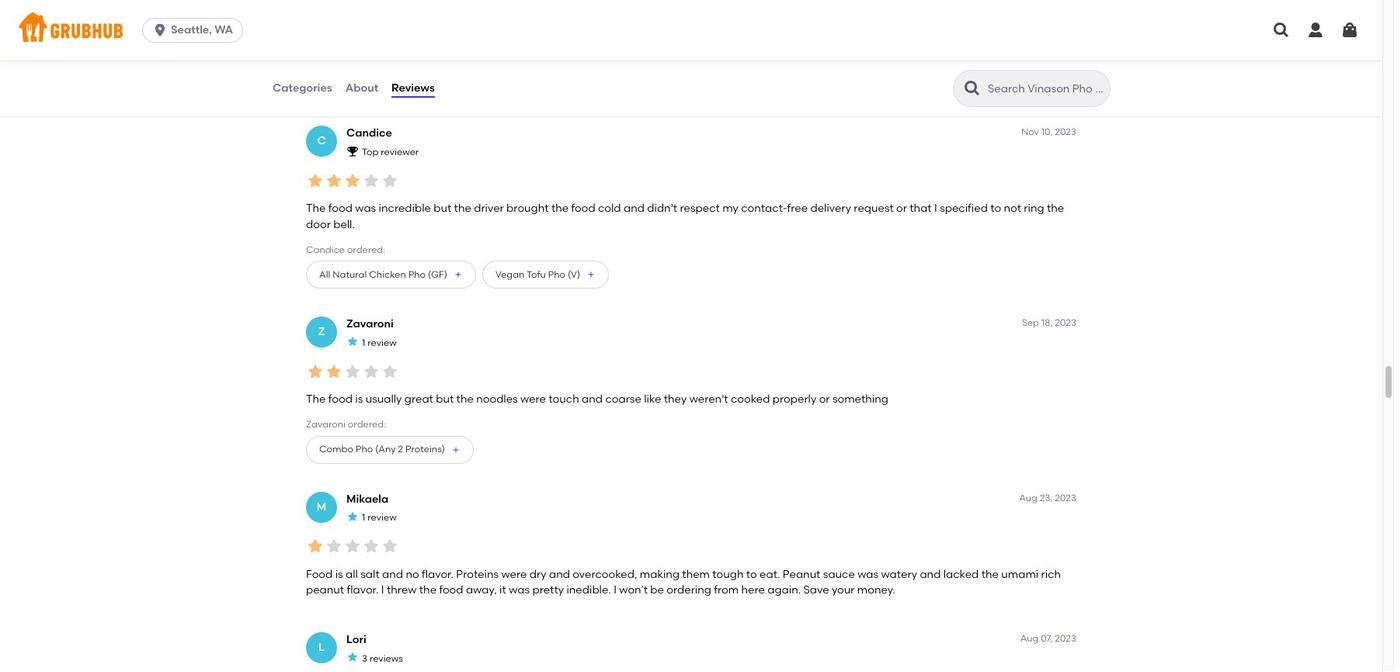Task type: describe. For each thing, give the bounding box(es) containing it.
1 all natural chicken pho (gf) from the top
[[319, 78, 447, 89]]

and inside the food was incredible but the driver brought the food cold and didn't respect my contact-free delivery request or that i specified to not ring the door bell.
[[624, 202, 645, 215]]

rich
[[1041, 568, 1061, 581]]

about
[[345, 81, 378, 95]]

it
[[499, 584, 506, 597]]

combo pho (any 2 proteins)
[[319, 444, 445, 455]]

food
[[306, 568, 333, 581]]

were for touch
[[520, 393, 546, 406]]

zavaroni ordered:
[[306, 420, 386, 431]]

the right ring
[[1047, 202, 1064, 215]]

candice ordered:
[[306, 245, 385, 255]]

food up zavaroni ordered:
[[328, 393, 353, 406]]

nov
[[1021, 127, 1039, 138]]

pretty
[[532, 584, 564, 597]]

categories
[[273, 81, 332, 95]]

specified
[[940, 202, 988, 215]]

to inside the food was incredible but the driver brought the food cold and didn't respect my contact-free delivery request or that i specified to not ring the door bell.
[[990, 202, 1001, 215]]

no
[[406, 568, 419, 581]]

wa
[[215, 23, 233, 37]]

overcooked,
[[573, 568, 637, 581]]

didn't
[[647, 202, 677, 215]]

candice for candice
[[346, 127, 392, 140]]

door
[[306, 218, 331, 231]]

reviews button
[[391, 61, 436, 116]]

but inside the food was incredible but the driver brought the food cold and didn't respect my contact-free delivery request or that i specified to not ring the door bell.
[[434, 202, 451, 215]]

main navigation navigation
[[0, 0, 1382, 61]]

proteins)
[[405, 444, 445, 455]]

brought
[[506, 202, 549, 215]]

and right touch
[[582, 393, 603, 406]]

the for the food was incredible but the driver brought the food cold and didn't respect my contact-free delivery request or that i specified to not ring the door bell.
[[306, 202, 326, 215]]

0 horizontal spatial flavor.
[[347, 584, 379, 597]]

1 chicken from the top
[[369, 78, 406, 89]]

them
[[682, 568, 710, 581]]

money.
[[857, 584, 895, 597]]

ordering
[[667, 584, 711, 597]]

delivery
[[810, 202, 851, 215]]

top
[[362, 147, 378, 158]]

2 chicken from the top
[[369, 269, 406, 280]]

the left driver
[[454, 202, 471, 215]]

(v)
[[568, 269, 580, 280]]

2 all from the top
[[319, 269, 330, 280]]

1 review for zavaroni
[[362, 338, 397, 349]]

cooked
[[731, 393, 770, 406]]

z
[[318, 325, 325, 339]]

review for mikaela
[[367, 513, 397, 524]]

proteins
[[456, 568, 499, 581]]

making
[[640, 568, 680, 581]]

the right brought
[[551, 202, 569, 215]]

food left cold
[[571, 202, 595, 215]]

dry
[[529, 568, 546, 581]]

svg image inside "seattle, wa" button
[[152, 23, 168, 38]]

1 for mikaela
[[362, 513, 365, 524]]

combo
[[319, 444, 353, 455]]

something
[[832, 393, 888, 406]]

to inside food is all salt and no flavor. proteins were dry and overcooked, making them tough to eat. peanut sauce was watery and lacked the umami rich peanut flavor. i threw the food away, it was pretty inedible. i won't be ordering from here again. save your money.
[[746, 568, 757, 581]]

2023 for the food is usually great but the noodles were touch and coarse like they weren't cooked properly or something
[[1055, 318, 1076, 329]]

was inside the food was incredible but the driver brought the food cold and didn't respect my contact-free delivery request or that i specified to not ring the door bell.
[[355, 202, 376, 215]]

peanut
[[306, 584, 344, 597]]

about button
[[345, 61, 379, 116]]

c
[[317, 135, 326, 148]]

pho right 'about'
[[408, 78, 426, 89]]

m
[[317, 501, 326, 514]]

1 review for mikaela
[[362, 513, 397, 524]]

your
[[832, 584, 855, 597]]

2023 for food is all salt and no flavor. proteins were dry and overcooked, making them tough to eat. peanut sauce was watery and lacked the umami rich peanut flavor. i threw the food away, it was pretty inedible. i won't be ordering from here again. save your money.
[[1055, 493, 1076, 504]]

and left lacked
[[920, 568, 941, 581]]

contact-
[[741, 202, 787, 215]]

the for the food is usually great but the noodles were touch and coarse like they weren't cooked properly or something
[[306, 393, 326, 406]]

ordered: for candice
[[347, 245, 385, 255]]

incredible
[[379, 202, 431, 215]]

reviewer
[[381, 147, 419, 158]]

1 horizontal spatial svg image
[[1340, 21, 1359, 40]]

the food is usually great but the noodles were touch and coarse like they weren't cooked properly or something
[[306, 393, 888, 406]]

like
[[644, 393, 661, 406]]

that
[[910, 202, 932, 215]]

plus icon image for combo pho (any 2 proteins)
[[451, 446, 461, 455]]

combo pho (any 2 proteins) button
[[306, 436, 474, 464]]

weren't
[[689, 393, 728, 406]]

ordered: for zavaroni
[[348, 420, 386, 431]]

away,
[[466, 584, 497, 597]]

lacked
[[943, 568, 979, 581]]

touch
[[549, 393, 579, 406]]

seattle,
[[171, 23, 212, 37]]

eat.
[[760, 568, 780, 581]]

usually
[[366, 393, 402, 406]]

were for dry
[[501, 568, 527, 581]]

aug 23, 2023
[[1019, 493, 1076, 504]]

pho down 'incredible'
[[408, 269, 426, 280]]

the left noodles
[[456, 393, 474, 406]]

Search Vinason Pho & Grill search field
[[986, 82, 1105, 96]]

nov 10, 2023
[[1021, 127, 1076, 138]]

sep
[[1022, 318, 1039, 329]]

candice for candice ordered:
[[306, 245, 345, 255]]

i inside the food was incredible but the driver brought the food cold and didn't respect my contact-free delivery request or that i specified to not ring the door bell.
[[934, 202, 937, 215]]

they
[[664, 393, 687, 406]]

zavaroni for zavaroni
[[346, 318, 394, 331]]

l
[[318, 641, 325, 655]]

and up threw in the left of the page
[[382, 568, 403, 581]]

1 (gf) from the top
[[428, 78, 447, 89]]

tofu
[[527, 269, 546, 280]]

threw
[[387, 584, 417, 597]]

vegan tofu pho (v) button
[[482, 261, 609, 289]]

zavaroni for zavaroni ordered:
[[306, 420, 346, 431]]

seattle, wa button
[[142, 18, 249, 43]]

driver
[[474, 202, 504, 215]]



Task type: locate. For each thing, give the bounding box(es) containing it.
is
[[355, 393, 363, 406], [335, 568, 343, 581]]

3 reviews
[[362, 654, 403, 665]]

the right lacked
[[981, 568, 999, 581]]

food up bell.
[[328, 202, 353, 215]]

1 vertical spatial the
[[306, 393, 326, 406]]

0 vertical spatial chicken
[[369, 78, 406, 89]]

not
[[1004, 202, 1021, 215]]

search icon image
[[963, 79, 982, 98]]

0 vertical spatial all
[[319, 78, 330, 89]]

plus icon image inside vegan tofu pho (v) button
[[587, 270, 596, 280]]

0 horizontal spatial or
[[819, 393, 830, 406]]

svg image
[[1340, 21, 1359, 40], [152, 23, 168, 38]]

2023 right the 10,
[[1055, 127, 1076, 138]]

sauce
[[823, 568, 855, 581]]

was up money.
[[858, 568, 878, 581]]

were left touch
[[520, 393, 546, 406]]

2 2023 from the top
[[1055, 318, 1076, 329]]

and
[[624, 202, 645, 215], [582, 393, 603, 406], [382, 568, 403, 581], [549, 568, 570, 581], [920, 568, 941, 581]]

the right threw in the left of the page
[[419, 584, 436, 597]]

(any
[[375, 444, 396, 455]]

1 review
[[362, 338, 397, 349], [362, 513, 397, 524]]

1 svg image from the left
[[1272, 21, 1291, 40]]

0 vertical spatial aug
[[1019, 493, 1037, 504]]

save
[[803, 584, 829, 597]]

or right properly
[[819, 393, 830, 406]]

1 all from the top
[[319, 78, 330, 89]]

sep 18, 2023
[[1022, 318, 1076, 329]]

candice down door
[[306, 245, 345, 255]]

1 horizontal spatial zavaroni
[[346, 318, 394, 331]]

1 vertical spatial flavor.
[[347, 584, 379, 597]]

1 vertical spatial but
[[436, 393, 454, 406]]

1 vertical spatial or
[[819, 393, 830, 406]]

pho left (v)
[[548, 269, 565, 280]]

be
[[650, 584, 664, 597]]

noodles
[[476, 393, 518, 406]]

2 vertical spatial was
[[509, 584, 530, 597]]

0 vertical spatial was
[[355, 202, 376, 215]]

all natural chicken pho (gf) down candice ordered:
[[319, 269, 447, 280]]

zavaroni right z
[[346, 318, 394, 331]]

1 right z
[[362, 338, 365, 349]]

review for zavaroni
[[367, 338, 397, 349]]

1 vertical spatial zavaroni
[[306, 420, 346, 431]]

0 horizontal spatial to
[[746, 568, 757, 581]]

2 the from the top
[[306, 393, 326, 406]]

1 vertical spatial (gf)
[[428, 269, 447, 280]]

3
[[362, 654, 367, 665]]

0 vertical spatial were
[[520, 393, 546, 406]]

chicken down candice ordered:
[[369, 269, 406, 280]]

star icon image
[[306, 172, 325, 190], [325, 172, 343, 190], [343, 172, 362, 190], [362, 172, 381, 190], [381, 172, 399, 190], [346, 336, 359, 348], [306, 363, 325, 381], [325, 363, 343, 381], [343, 363, 362, 381], [362, 363, 381, 381], [381, 363, 399, 381], [346, 511, 359, 523], [306, 538, 325, 556], [325, 538, 343, 556], [343, 538, 362, 556], [362, 538, 381, 556], [381, 538, 399, 556], [346, 652, 359, 664]]

1 vertical spatial all natural chicken pho (gf) button
[[306, 261, 476, 289]]

peanut
[[783, 568, 820, 581]]

0 horizontal spatial candice
[[306, 245, 345, 255]]

properly
[[773, 393, 816, 406]]

0 vertical spatial all natural chicken pho (gf) button
[[306, 70, 476, 98]]

0 vertical spatial candice
[[346, 127, 392, 140]]

is left usually
[[355, 393, 363, 406]]

0 vertical spatial review
[[367, 338, 397, 349]]

2 1 from the top
[[362, 513, 365, 524]]

ordered: up combo pho (any 2 proteins)
[[348, 420, 386, 431]]

1 horizontal spatial candice
[[346, 127, 392, 140]]

3 2023 from the top
[[1055, 493, 1076, 504]]

0 vertical spatial is
[[355, 393, 363, 406]]

to up here
[[746, 568, 757, 581]]

2 vertical spatial ordered:
[[348, 420, 386, 431]]

review up usually
[[367, 338, 397, 349]]

umami
[[1001, 568, 1039, 581]]

lori
[[346, 634, 366, 647]]

23,
[[1040, 493, 1053, 504]]

all natural chicken pho (gf) button down candice ordered:
[[306, 261, 476, 289]]

1 review up usually
[[362, 338, 397, 349]]

the
[[306, 202, 326, 215], [306, 393, 326, 406]]

1 vertical spatial review
[[367, 513, 397, 524]]

and right cold
[[624, 202, 645, 215]]

request
[[854, 202, 894, 215]]

1
[[362, 338, 365, 349], [362, 513, 365, 524]]

1 vertical spatial was
[[858, 568, 878, 581]]

2 horizontal spatial was
[[858, 568, 878, 581]]

2 all natural chicken pho (gf) button from the top
[[306, 261, 476, 289]]

salt
[[361, 568, 380, 581]]

aug left 23,
[[1019, 493, 1037, 504]]

0 horizontal spatial is
[[335, 568, 343, 581]]

2 svg image from the left
[[1306, 21, 1325, 40]]

or left that
[[896, 202, 907, 215]]

food
[[328, 202, 353, 215], [571, 202, 595, 215], [328, 393, 353, 406], [439, 584, 463, 597]]

all down 'erica' at the top left of page
[[319, 78, 330, 89]]

1 natural from the top
[[333, 78, 367, 89]]

2023 right 23,
[[1055, 493, 1076, 504]]

0 vertical spatial 1
[[362, 338, 365, 349]]

the food was incredible but the driver brought the food cold and didn't respect my contact-free delivery request or that i specified to not ring the door bell.
[[306, 202, 1064, 231]]

vegan tofu pho (v)
[[495, 269, 580, 280]]

bell.
[[333, 218, 355, 231]]

2 horizontal spatial i
[[934, 202, 937, 215]]

reviews
[[370, 654, 403, 665]]

free
[[787, 202, 808, 215]]

mikaela
[[346, 493, 389, 506]]

(gf) right 'about'
[[428, 78, 447, 89]]

1 horizontal spatial to
[[990, 202, 1001, 215]]

was right the it
[[509, 584, 530, 597]]

0 vertical spatial to
[[990, 202, 1001, 215]]

plus icon image right proteins)
[[451, 446, 461, 455]]

ordered: down bell.
[[347, 245, 385, 255]]

1 vertical spatial all
[[319, 269, 330, 280]]

2 1 review from the top
[[362, 513, 397, 524]]

0 vertical spatial the
[[306, 202, 326, 215]]

1 2023 from the top
[[1055, 127, 1076, 138]]

1 1 review from the top
[[362, 338, 397, 349]]

1 vertical spatial ordered:
[[347, 245, 385, 255]]

plus icon image
[[454, 270, 463, 280], [587, 270, 596, 280], [451, 446, 461, 455]]

1 down mikaela
[[362, 513, 365, 524]]

chicken down erica ordered:
[[369, 78, 406, 89]]

1 horizontal spatial svg image
[[1306, 21, 1325, 40]]

categories button
[[272, 61, 333, 116]]

or inside the food was incredible but the driver brought the food cold and didn't respect my contact-free delivery request or that i specified to not ring the door bell.
[[896, 202, 907, 215]]

but right 'incredible'
[[434, 202, 451, 215]]

1 horizontal spatial flavor.
[[422, 568, 454, 581]]

0 horizontal spatial svg image
[[152, 23, 168, 38]]

2 review from the top
[[367, 513, 397, 524]]

1 vertical spatial were
[[501, 568, 527, 581]]

natural
[[333, 78, 367, 89], [333, 269, 367, 280]]

respect
[[680, 202, 720, 215]]

all natural chicken pho (gf) button
[[306, 70, 476, 98], [306, 261, 476, 289]]

but right great
[[436, 393, 454, 406]]

2 natural from the top
[[333, 269, 367, 280]]

all natural chicken pho (gf) button down erica ordered:
[[306, 70, 476, 98]]

svg image
[[1272, 21, 1291, 40], [1306, 21, 1325, 40]]

erica
[[306, 54, 329, 65]]

and up pretty
[[549, 568, 570, 581]]

plus icon image left "vegan"
[[454, 270, 463, 280]]

again.
[[767, 584, 801, 597]]

food is all salt and no flavor. proteins were dry and overcooked, making them tough to eat. peanut sauce was watery and lacked the umami rich peanut flavor. i threw the food away, it was pretty inedible. i won't be ordering from here again. save your money.
[[306, 568, 1061, 597]]

all
[[346, 568, 358, 581]]

food left away,
[[439, 584, 463, 597]]

trophy icon image
[[346, 145, 359, 157]]

coarse
[[605, 393, 641, 406]]

07,
[[1041, 634, 1053, 645]]

(gf)
[[428, 78, 447, 89], [428, 269, 447, 280]]

chicken
[[369, 78, 406, 89], [369, 269, 406, 280]]

1 all natural chicken pho (gf) button from the top
[[306, 70, 476, 98]]

reviews
[[391, 81, 435, 95]]

2023
[[1055, 127, 1076, 138], [1055, 318, 1076, 329], [1055, 493, 1076, 504], [1055, 634, 1076, 645]]

tough
[[712, 568, 744, 581]]

were inside food is all salt and no flavor. proteins were dry and overcooked, making them tough to eat. peanut sauce was watery and lacked the umami rich peanut flavor. i threw the food away, it was pretty inedible. i won't be ordering from here again. save your money.
[[501, 568, 527, 581]]

candice up top
[[346, 127, 392, 140]]

cold
[[598, 202, 621, 215]]

aug for lori
[[1020, 634, 1039, 645]]

4 2023 from the top
[[1055, 634, 1076, 645]]

was left 'incredible'
[[355, 202, 376, 215]]

1 vertical spatial aug
[[1020, 634, 1039, 645]]

0 vertical spatial or
[[896, 202, 907, 215]]

0 horizontal spatial was
[[355, 202, 376, 215]]

were
[[520, 393, 546, 406], [501, 568, 527, 581]]

0 vertical spatial ordered:
[[331, 54, 369, 65]]

is inside food is all salt and no flavor. proteins were dry and overcooked, making them tough to eat. peanut sauce was watery and lacked the umami rich peanut flavor. i threw the food away, it was pretty inedible. i won't be ordering from here again. save your money.
[[335, 568, 343, 581]]

plus icon image inside combo pho (any 2 proteins) button
[[451, 446, 461, 455]]

erica ordered:
[[306, 54, 369, 65]]

aug
[[1019, 493, 1037, 504], [1020, 634, 1039, 645]]

1 vertical spatial candice
[[306, 245, 345, 255]]

candice
[[346, 127, 392, 140], [306, 245, 345, 255]]

plus icon image inside all natural chicken pho (gf) button
[[454, 270, 463, 280]]

here
[[741, 584, 765, 597]]

aug 07, 2023
[[1020, 634, 1076, 645]]

0 horizontal spatial zavaroni
[[306, 420, 346, 431]]

0 vertical spatial 1 review
[[362, 338, 397, 349]]

(gf) left "vegan"
[[428, 269, 447, 280]]

plus icon image for vegan tofu pho (v)
[[587, 270, 596, 280]]

1 horizontal spatial was
[[509, 584, 530, 597]]

pho
[[408, 78, 426, 89], [408, 269, 426, 280], [548, 269, 565, 280], [356, 444, 373, 455]]

2 (gf) from the top
[[428, 269, 447, 280]]

was
[[355, 202, 376, 215], [858, 568, 878, 581], [509, 584, 530, 597]]

zavaroni up combo
[[306, 420, 346, 431]]

0 vertical spatial zavaroni
[[346, 318, 394, 331]]

zavaroni
[[346, 318, 394, 331], [306, 420, 346, 431]]

all natural chicken pho (gf) down erica ordered:
[[319, 78, 447, 89]]

2
[[398, 444, 403, 455]]

2023 for the food was incredible but the driver brought the food cold and didn't respect my contact-free delivery request or that i specified to not ring the door bell.
[[1055, 127, 1076, 138]]

the up door
[[306, 202, 326, 215]]

1 vertical spatial 1
[[362, 513, 365, 524]]

1 horizontal spatial is
[[355, 393, 363, 406]]

my
[[722, 202, 738, 215]]

18,
[[1041, 318, 1053, 329]]

1 vertical spatial is
[[335, 568, 343, 581]]

food inside food is all salt and no flavor. proteins were dry and overcooked, making them tough to eat. peanut sauce was watery and lacked the umami rich peanut flavor. i threw the food away, it was pretty inedible. i won't be ordering from here again. save your money.
[[439, 584, 463, 597]]

0 horizontal spatial i
[[381, 584, 384, 597]]

1 1 from the top
[[362, 338, 365, 349]]

vegan
[[495, 269, 524, 280]]

i left won't
[[614, 584, 617, 597]]

1 vertical spatial to
[[746, 568, 757, 581]]

flavor. right no
[[422, 568, 454, 581]]

plus icon image for all natural chicken pho (gf)
[[454, 270, 463, 280]]

2023 right 18,
[[1055, 318, 1076, 329]]

great
[[404, 393, 433, 406]]

flavor. down "salt"
[[347, 584, 379, 597]]

top reviewer
[[362, 147, 419, 158]]

i right that
[[934, 202, 937, 215]]

is left all
[[335, 568, 343, 581]]

ordered: up 'about'
[[331, 54, 369, 65]]

won't
[[619, 584, 648, 597]]

1 horizontal spatial or
[[896, 202, 907, 215]]

seattle, wa
[[171, 23, 233, 37]]

review
[[367, 338, 397, 349], [367, 513, 397, 524]]

were up the it
[[501, 568, 527, 581]]

i left threw in the left of the page
[[381, 584, 384, 597]]

review down mikaela
[[367, 513, 397, 524]]

1 the from the top
[[306, 202, 326, 215]]

1 vertical spatial natural
[[333, 269, 367, 280]]

watery
[[881, 568, 917, 581]]

aug for mikaela
[[1019, 493, 1037, 504]]

all down candice ordered:
[[319, 269, 330, 280]]

0 vertical spatial natural
[[333, 78, 367, 89]]

1 horizontal spatial i
[[614, 584, 617, 597]]

0 vertical spatial flavor.
[[422, 568, 454, 581]]

2 all natural chicken pho (gf) from the top
[[319, 269, 447, 280]]

0 vertical spatial all natural chicken pho (gf)
[[319, 78, 447, 89]]

natural down candice ordered:
[[333, 269, 367, 280]]

0 horizontal spatial svg image
[[1272, 21, 1291, 40]]

1 vertical spatial all natural chicken pho (gf)
[[319, 269, 447, 280]]

1 vertical spatial 1 review
[[362, 513, 397, 524]]

natural down erica ordered:
[[333, 78, 367, 89]]

the inside the food was incredible but the driver brought the food cold and didn't respect my contact-free delivery request or that i specified to not ring the door bell.
[[306, 202, 326, 215]]

2023 right 07,
[[1055, 634, 1076, 645]]

1 for zavaroni
[[362, 338, 365, 349]]

or
[[896, 202, 907, 215], [819, 393, 830, 406]]

pho left (any
[[356, 444, 373, 455]]

to left the not
[[990, 202, 1001, 215]]

1 vertical spatial chicken
[[369, 269, 406, 280]]

plus icon image right (v)
[[587, 270, 596, 280]]

1 review down mikaela
[[362, 513, 397, 524]]

0 vertical spatial but
[[434, 202, 451, 215]]

the up zavaroni ordered:
[[306, 393, 326, 406]]

1 review from the top
[[367, 338, 397, 349]]

0 vertical spatial (gf)
[[428, 78, 447, 89]]

aug left 07,
[[1020, 634, 1039, 645]]



Task type: vqa. For each thing, say whether or not it's contained in the screenshot.
was within The food was incredible but the driver brought the food cold and didn't respect my contact-free delivery request or that I specified to not ring the door bell.
yes



